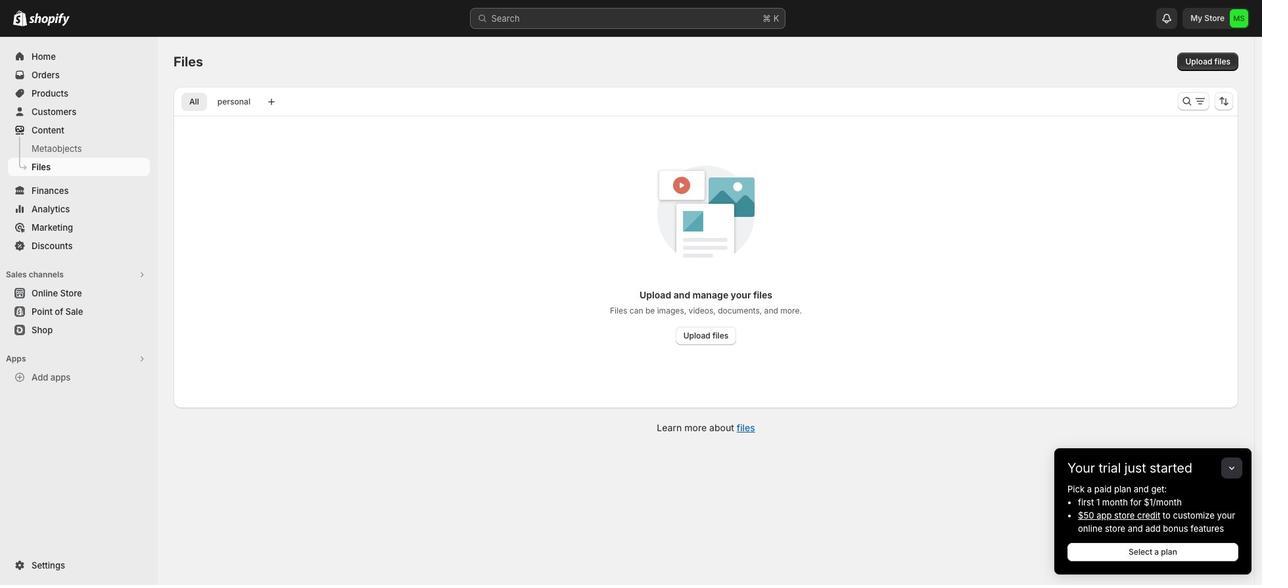 Task type: vqa. For each thing, say whether or not it's contained in the screenshot.
My Store image
yes



Task type: locate. For each thing, give the bounding box(es) containing it.
tab list
[[179, 92, 261, 111]]

my store image
[[1230, 9, 1249, 28]]

shopify image
[[29, 13, 70, 26]]

shopify image
[[13, 11, 27, 26]]



